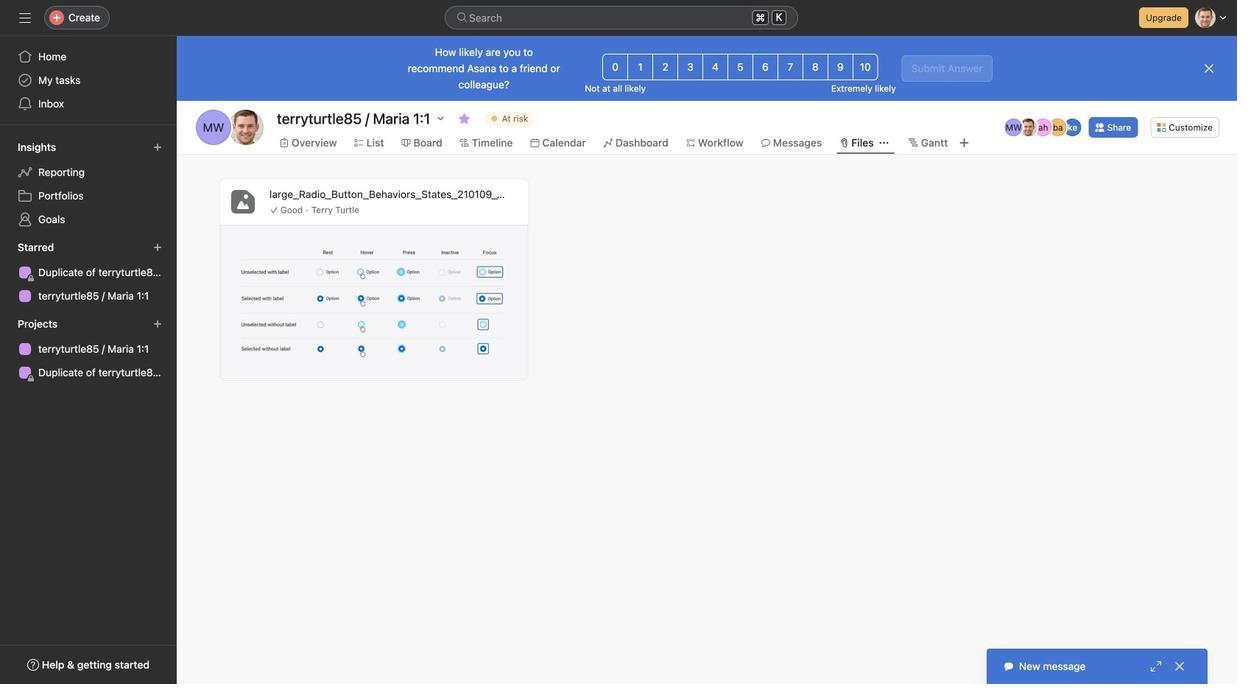 Task type: vqa. For each thing, say whether or not it's contained in the screenshot.
Section
no



Task type: describe. For each thing, give the bounding box(es) containing it.
expand new message image
[[1151, 661, 1163, 673]]

add items to starred image
[[153, 243, 162, 252]]

add tab image
[[959, 137, 971, 149]]

remove from starred image
[[459, 113, 470, 125]]

insights element
[[0, 134, 177, 234]]

Search tasks, projects, and more text field
[[445, 6, 799, 29]]

close image
[[1174, 661, 1186, 673]]

starred element
[[0, 234, 177, 311]]



Task type: locate. For each thing, give the bounding box(es) containing it.
global element
[[0, 36, 177, 125]]

None radio
[[678, 54, 704, 80], [703, 54, 729, 80], [778, 54, 804, 80], [853, 54, 879, 80], [678, 54, 704, 80], [703, 54, 729, 80], [778, 54, 804, 80], [853, 54, 879, 80]]

projects element
[[0, 311, 177, 388]]

tab actions image
[[880, 139, 889, 147]]

new insights image
[[153, 143, 162, 152]]

option group
[[603, 54, 879, 80]]

None field
[[445, 6, 799, 29]]

None radio
[[603, 54, 629, 80], [628, 54, 654, 80], [653, 54, 679, 80], [728, 54, 754, 80], [753, 54, 779, 80], [803, 54, 829, 80], [828, 54, 854, 80], [603, 54, 629, 80], [628, 54, 654, 80], [653, 54, 679, 80], [728, 54, 754, 80], [753, 54, 779, 80], [803, 54, 829, 80], [828, 54, 854, 80]]

dismiss image
[[1204, 63, 1216, 74]]

hide sidebar image
[[19, 12, 31, 24]]

new project or portfolio image
[[153, 320, 162, 329]]



